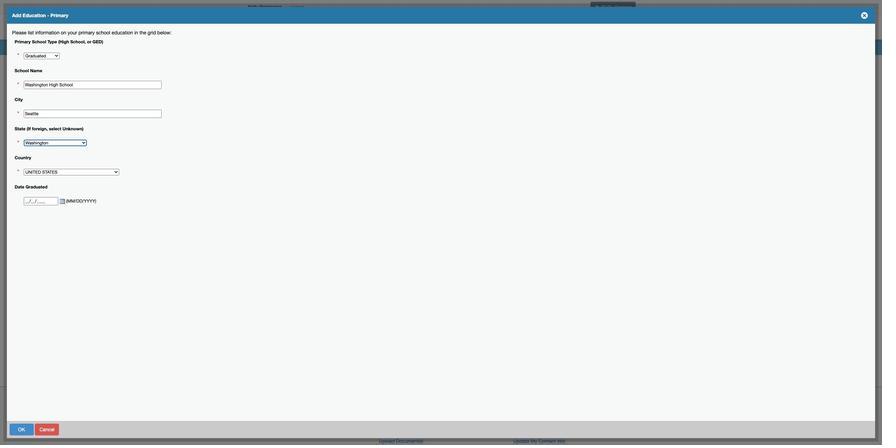 Task type: vqa. For each thing, say whether or not it's contained in the screenshot.
shopping cart icon
yes



Task type: describe. For each thing, give the bounding box(es) containing it.
close window image
[[859, 10, 870, 21]]

close window image
[[859, 10, 870, 21]]

illinois department of financial and professional regulation image
[[245, 16, 402, 38]]

shopping cart image
[[595, 5, 599, 9]]



Task type: locate. For each thing, give the bounding box(es) containing it.
None image field
[[58, 199, 65, 205]]

None text field
[[24, 81, 161, 89], [24, 197, 58, 206], [24, 81, 161, 89], [24, 197, 58, 206]]

None button
[[9, 424, 34, 436], [35, 424, 59, 436], [145, 424, 172, 436], [174, 424, 193, 436], [825, 424, 867, 436], [9, 424, 34, 436], [35, 424, 59, 436], [145, 424, 172, 436], [174, 424, 193, 436], [825, 424, 867, 436]]

None text field
[[24, 110, 161, 118]]



